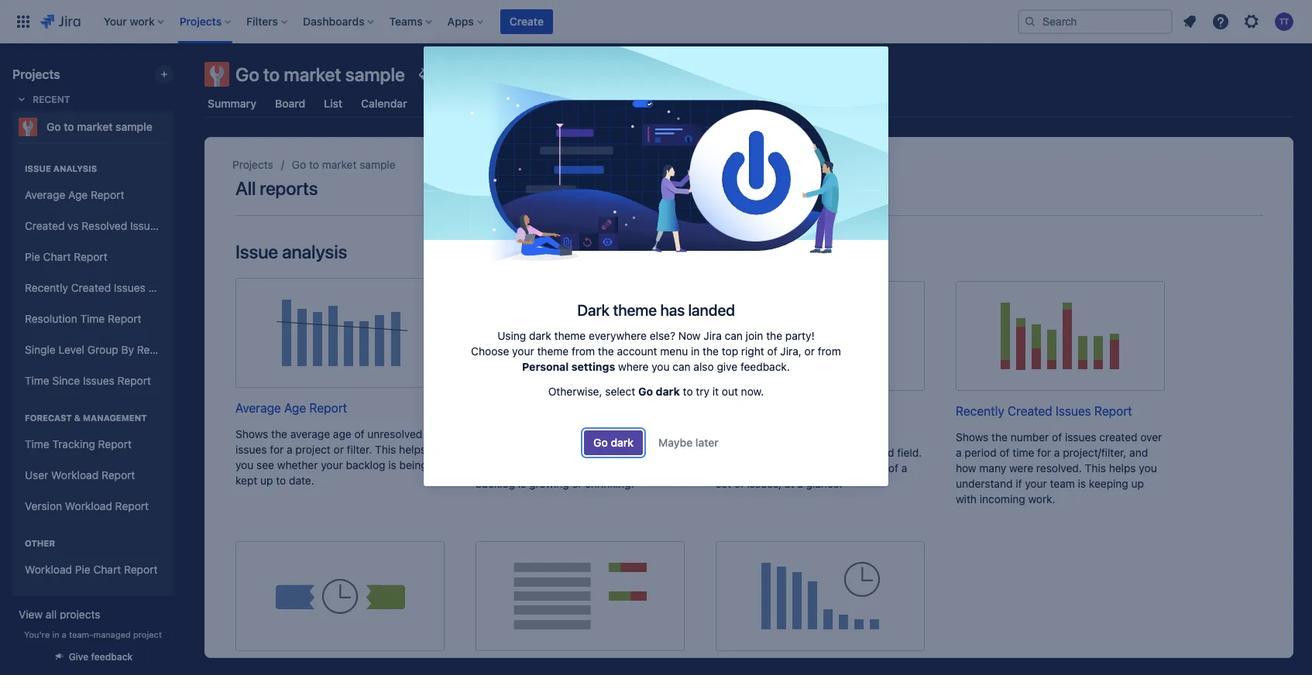 Task type: describe. For each thing, give the bounding box(es) containing it.
your inside shows the number of issues created over a period of time for a project/filter, and how many were resolved. this helps you understand if your team is keeping up with incoming work.
[[1026, 478, 1048, 490]]

menu
[[661, 345, 688, 358]]

1 vertical spatial theme
[[555, 330, 586, 343]]

your inside shows the average age of unresolved issues for a project or filter. this helps you see whether your backlog is being kept up to date.
[[321, 459, 343, 472]]

resolution
[[25, 313, 77, 326]]

in inside using dark theme everywhere else? now jira can join the party! choose your theme from the account menu in the top right of jira,              or from personal settings where you can also give feedback.
[[691, 345, 700, 358]]

1 vertical spatial recently created issues report
[[956, 404, 1133, 419]]

period for created
[[544, 447, 576, 459]]

of up grouped
[[808, 431, 818, 444]]

2 vertical spatial theme
[[537, 345, 569, 358]]

feedback.
[[741, 361, 790, 374]]

to down recent
[[64, 121, 74, 133]]

a left pie
[[752, 431, 758, 444]]

forms
[[488, 97, 520, 110]]

top
[[722, 345, 739, 358]]

summary link
[[205, 90, 260, 118]]

issues right pages
[[589, 97, 621, 110]]

overall
[[650, 462, 683, 475]]

issues down 'single level group by report'
[[83, 375, 115, 388]]

incoming
[[980, 493, 1026, 506]]

is inside shows the number of issues created over a period of time for a project/filter, and how many were resolved. this helps you understand if your team is keeping up with incoming work.
[[1079, 478, 1087, 490]]

a up how
[[956, 447, 962, 459]]

1 vertical spatial market
[[77, 121, 113, 133]]

backlog inside maps created issues versus resolved issues over a period of time. this can help you understand whether your overall backlog is growing or shrinking.
[[476, 478, 515, 490]]

board
[[275, 97, 305, 110]]

resolved
[[82, 220, 127, 233]]

growing
[[529, 478, 569, 490]]

breakdown
[[831, 462, 886, 475]]

0 vertical spatial average age report link
[[19, 180, 167, 211]]

0 horizontal spatial issue
[[25, 164, 51, 174]]

feedback
[[91, 652, 133, 663]]

the inside shows the average age of unresolved issues for a project or filter. this helps you see whether your backlog is being kept up to date.
[[271, 428, 288, 441]]

of right the number
[[1053, 431, 1063, 444]]

dark theme has landed dialog
[[424, 47, 889, 487]]

go dark
[[594, 437, 634, 450]]

resolution time report link
[[19, 304, 167, 335]]

1 horizontal spatial recently created issues report link
[[956, 281, 1166, 421]]

helps inside shows the average age of unresolved issues for a project or filter. this helps you see whether your backlog is being kept up to date.
[[399, 444, 426, 456]]

time since issues report link
[[19, 366, 167, 397]]

go dark button
[[584, 431, 643, 456]]

later
[[696, 437, 719, 450]]

user workload report
[[25, 469, 135, 482]]

1 vertical spatial pie chart report link
[[716, 281, 925, 421]]

shows the number of issues created over a period of time for a project/filter, and how many were resolved. this helps you understand if your team is keeping up with incoming work.
[[956, 431, 1163, 506]]

0 vertical spatial go to market sample link
[[12, 112, 167, 143]]

1 vertical spatial projects
[[233, 158, 273, 171]]

date.
[[289, 475, 314, 487]]

your inside using dark theme everywhere else? now jira can join the party! choose your theme from the account menu in the top right of jira,              or from personal settings where you can also give feedback.
[[512, 345, 535, 358]]

shows for average
[[236, 428, 268, 441]]

workload pie chart report
[[25, 564, 158, 577]]

issues,
[[748, 478, 782, 490]]

your inside maps created issues versus resolved issues over a period of time. this can help you understand whether your overall backlog is growing or shrinking.
[[625, 462, 647, 475]]

shows a pie chart of issues for a project/filter grouped by a specified field. this helps you see the breakdown of a set of issues, at a glance.
[[716, 431, 922, 490]]

of inside shows the average age of unresolved issues for a project or filter. this helps you see whether your backlog is being kept up to date.
[[355, 428, 365, 441]]

kept
[[236, 475, 258, 487]]

the down everywhere at the left of page
[[598, 345, 614, 358]]

age inside "group"
[[68, 189, 88, 202]]

1 horizontal spatial average age report
[[236, 401, 347, 416]]

0 horizontal spatial in
[[52, 630, 59, 640]]

with
[[956, 493, 977, 506]]

project settings
[[789, 97, 870, 110]]

recent
[[33, 94, 70, 105]]

choose
[[471, 345, 509, 358]]

1 vertical spatial pie chart report
[[716, 404, 809, 419]]

resolved
[[617, 431, 660, 444]]

view
[[19, 609, 43, 622]]

team-
[[69, 630, 93, 640]]

a right by
[[840, 447, 846, 459]]

were
[[1010, 462, 1034, 475]]

a inside maps created issues versus resolved issues over a period of time. this can help you understand whether your overall backlog is growing or shrinking.
[[535, 447, 541, 459]]

backlog inside shows the average age of unresolved issues for a project or filter. this helps you see whether your backlog is being kept up to date.
[[346, 459, 386, 472]]

report inside "link"
[[108, 313, 141, 326]]

workload pie chart report group
[[19, 522, 167, 591]]

unresolved
[[368, 428, 423, 441]]

the down jira
[[703, 345, 719, 358]]

2 group from the top
[[19, 147, 198, 401]]

list
[[324, 97, 343, 110]]

1 group from the top
[[19, 143, 198, 595]]

2 vertical spatial sample
[[360, 158, 396, 171]]

created inside maps created issues versus resolved issues over a period of time. this can help you understand whether your overall backlog is growing or shrinking.
[[506, 431, 544, 444]]

maybe later
[[659, 437, 719, 450]]

single
[[25, 344, 56, 357]]

jira,
[[781, 345, 802, 358]]

join
[[746, 330, 764, 343]]

group
[[87, 344, 118, 357]]

0 horizontal spatial average
[[25, 189, 65, 202]]

0 vertical spatial theme
[[613, 301, 657, 319]]

single level group by report
[[25, 344, 171, 357]]

0 horizontal spatial projects
[[12, 67, 60, 82]]

is inside shows the average age of unresolved issues for a project or filter. this helps you see whether your backlog is being kept up to date.
[[389, 459, 397, 472]]

1 vertical spatial project
[[133, 630, 162, 640]]

chart
[[779, 431, 805, 444]]

1 horizontal spatial average age report link
[[236, 278, 445, 418]]

a left team- on the left
[[62, 630, 67, 640]]

issues right resolved
[[130, 220, 162, 233]]

by
[[121, 344, 134, 357]]

set
[[716, 478, 732, 490]]

single level group by report link
[[19, 335, 171, 366]]

issues down maps
[[476, 447, 507, 459]]

to inside shows the average age of unresolved issues for a project or filter. this helps you see whether your backlog is being kept up to date.
[[276, 475, 286, 487]]

time.
[[592, 447, 617, 459]]

workload inside group
[[25, 564, 72, 577]]

1 vertical spatial sample
[[116, 121, 153, 133]]

issues up the resolution time report "link"
[[114, 282, 146, 295]]

or inside using dark theme everywhere else? now jira can join the party! choose your theme from the account menu in the top right of jira,              or from personal settings where you can also give feedback.
[[805, 345, 815, 358]]

keeping
[[1090, 478, 1129, 490]]

0 vertical spatial recently
[[25, 282, 68, 295]]

whether for project
[[277, 459, 318, 472]]

1 horizontal spatial settings
[[829, 97, 870, 110]]

workload for user
[[51, 469, 99, 482]]

1 vertical spatial analysis
[[282, 241, 347, 263]]

issues inside shows a pie chart of issues for a project/filter grouped by a specified field. this helps you see the breakdown of a set of issues, at a glance.
[[821, 431, 852, 444]]

issues link
[[586, 90, 624, 118]]

settings inside using dark theme everywhere else? now jira can join the party! choose your theme from the account menu in the top right of jira,              or from personal settings where you can also give feedback.
[[572, 361, 616, 374]]

now.
[[741, 386, 764, 398]]

you're
[[24, 630, 50, 640]]

1 horizontal spatial age
[[284, 401, 306, 416]]

helps inside shows the number of issues created over a period of time for a project/filter, and how many were resolved. this helps you understand if your team is keeping up with incoming work.
[[1110, 462, 1137, 475]]

reports
[[260, 177, 318, 199]]

projects
[[60, 609, 100, 622]]

being
[[400, 459, 428, 472]]

go inside "button"
[[594, 437, 608, 450]]

1 horizontal spatial recently
[[956, 404, 1005, 419]]

2 from from the left
[[818, 345, 842, 358]]

primary element
[[9, 0, 1018, 43]]

create banner
[[0, 0, 1313, 43]]

glance.
[[806, 478, 843, 490]]

issues inside shows the average age of unresolved issues for a project or filter. this helps you see whether your backlog is being kept up to date.
[[236, 444, 267, 456]]

summary
[[208, 97, 257, 110]]

you inside shows the number of issues created over a period of time for a project/filter, and how many were resolved. this helps you understand if your team is keeping up with incoming work.
[[1140, 462, 1158, 475]]

can inside maps created issues versus resolved issues over a period of time. this can help you understand whether your overall backlog is growing or shrinking.
[[644, 447, 662, 459]]

collapse recent projects image
[[12, 90, 31, 109]]

1 vertical spatial go to market sample link
[[292, 156, 396, 174]]

using dark theme everywhere else? now jira can join the party! choose your theme from the account menu in the top right of jira,              or from personal settings where you can also give feedback.
[[471, 330, 842, 374]]

give
[[69, 652, 89, 663]]

report inside group
[[124, 564, 158, 577]]

to inside dark theme has landed dialog
[[683, 386, 693, 398]]

by
[[825, 447, 837, 459]]

1 from from the left
[[572, 345, 595, 358]]

issues up project/filter,
[[1056, 404, 1092, 419]]

2 horizontal spatial chart
[[737, 404, 768, 419]]

time tracking report link
[[19, 429, 167, 460]]

workload for version
[[65, 500, 112, 513]]

give
[[717, 361, 738, 374]]

0 vertical spatial sample
[[345, 64, 405, 85]]

whether for of
[[581, 462, 622, 475]]

you inside using dark theme everywhere else? now jira can join the party! choose your theme from the account menu in the top right of jira,              or from personal settings where you can also give feedback.
[[652, 361, 670, 374]]

the right join
[[767, 330, 783, 343]]

average
[[290, 428, 330, 441]]

view all projects link
[[12, 601, 174, 629]]

0 horizontal spatial pie chart report link
[[19, 242, 167, 273]]

see inside shows the average age of unresolved issues for a project or filter. this helps you see whether your backlog is being kept up to date.
[[257, 459, 274, 472]]

of inside using dark theme everywhere else? now jira can join the party! choose your theme from the account menu in the top right of jira,              or from personal settings where you can also give feedback.
[[768, 345, 778, 358]]

all
[[236, 177, 256, 199]]

the inside shows the number of issues created over a period of time for a project/filter, and how many were resolved. this helps you understand if your team is keeping up with incoming work.
[[992, 431, 1008, 444]]

number
[[1011, 431, 1050, 444]]

landed
[[689, 301, 735, 319]]

1 vertical spatial can
[[673, 361, 691, 374]]

version workload report link
[[19, 491, 167, 522]]

resolved.
[[1037, 462, 1083, 475]]

timeline
[[426, 97, 469, 110]]

or inside shows the average age of unresolved issues for a project or filter. this helps you see whether your backlog is being kept up to date.
[[334, 444, 344, 456]]

search image
[[1025, 16, 1037, 28]]

time for since
[[25, 375, 49, 388]]

to up reports
[[309, 158, 319, 171]]

management
[[83, 413, 147, 424]]

see inside shows a pie chart of issues for a project/filter grouped by a specified field. this helps you see the breakdown of a set of issues, at a glance.
[[791, 462, 809, 475]]

this inside maps created issues versus resolved issues over a period of time. this can help you understand whether your overall backlog is growing or shrinking.
[[620, 447, 641, 459]]

group containing time tracking report
[[19, 397, 167, 527]]

tab list containing reports
[[195, 90, 1304, 118]]

of left time
[[1000, 447, 1010, 459]]

it
[[713, 386, 719, 398]]



Task type: locate. For each thing, give the bounding box(es) containing it.
over inside maps created issues versus resolved issues over a period of time. this can help you understand whether your overall backlog is growing or shrinking.
[[510, 447, 532, 459]]

tab list
[[195, 90, 1304, 118]]

time tracking report
[[25, 438, 132, 451]]

created
[[25, 220, 65, 233], [71, 282, 111, 295], [1008, 404, 1053, 419]]

1 horizontal spatial pie chart report
[[716, 404, 809, 419]]

field.
[[898, 447, 922, 459]]

0 horizontal spatial dark
[[529, 330, 552, 343]]

shows up project/filter at the right of the page
[[716, 431, 749, 444]]

from right jira,
[[818, 345, 842, 358]]

your up shrinking.
[[625, 462, 647, 475]]

workload
[[51, 469, 99, 482], [65, 500, 112, 513], [25, 564, 72, 577]]

versus
[[582, 431, 614, 444]]

0 horizontal spatial created
[[506, 431, 544, 444]]

created right maps
[[506, 431, 544, 444]]

you inside maps created issues versus resolved issues over a period of time. this can help you understand whether your overall backlog is growing or shrinking.
[[500, 462, 518, 475]]

0 horizontal spatial is
[[389, 459, 397, 472]]

0 horizontal spatial or
[[334, 444, 344, 456]]

1 horizontal spatial period
[[965, 447, 997, 459]]

recently created issues report link
[[19, 273, 182, 304], [956, 281, 1166, 421]]

1 horizontal spatial recently created issues report
[[956, 404, 1133, 419]]

up right kept
[[260, 475, 273, 487]]

you up at
[[770, 462, 788, 475]]

sample
[[345, 64, 405, 85], [116, 121, 153, 133], [360, 158, 396, 171]]

the left the number
[[992, 431, 1008, 444]]

maybe
[[659, 437, 693, 450]]

1 horizontal spatial in
[[691, 345, 700, 358]]

over up and
[[1141, 431, 1163, 444]]

help
[[476, 462, 497, 475]]

0 vertical spatial go to market sample
[[236, 64, 405, 85]]

1 vertical spatial created
[[71, 282, 111, 295]]

0 vertical spatial settings
[[829, 97, 870, 110]]

shows for recently
[[956, 431, 989, 444]]

project inside shows the average age of unresolved issues for a project or filter. this helps you see whether your backlog is being kept up to date.
[[296, 444, 331, 456]]

issues inside shows the number of issues created over a period of time for a project/filter, and how many were resolved. this helps you understand if your team is keeping up with incoming work.
[[1066, 431, 1097, 444]]

2 horizontal spatial dark
[[656, 386, 680, 398]]

projects up all
[[233, 158, 273, 171]]

over for you
[[510, 447, 532, 459]]

period for the
[[965, 447, 997, 459]]

2 vertical spatial or
[[572, 478, 583, 490]]

pie inside workload pie chart report link
[[75, 564, 90, 577]]

the
[[767, 330, 783, 343], [598, 345, 614, 358], [703, 345, 719, 358], [271, 428, 288, 441], [992, 431, 1008, 444], [812, 462, 828, 475]]

and
[[1130, 447, 1149, 459]]

see up kept
[[257, 459, 274, 472]]

calendar link
[[358, 90, 410, 118]]

0 vertical spatial average age report
[[25, 189, 124, 202]]

whether inside maps created issues versus resolved issues over a period of time. this can help you understand whether your overall backlog is growing or shrinking.
[[581, 462, 622, 475]]

2 horizontal spatial created
[[1008, 404, 1053, 419]]

project right managed
[[133, 630, 162, 640]]

2 horizontal spatial helps
[[1110, 462, 1137, 475]]

time inside "link"
[[80, 313, 105, 326]]

specified
[[849, 447, 895, 459]]

over inside shows the number of issues created over a period of time for a project/filter, and how many were resolved. this helps you understand if your team is keeping up with incoming work.
[[1141, 431, 1163, 444]]

also
[[694, 361, 714, 374]]

0 vertical spatial dark
[[529, 330, 552, 343]]

3 group from the top
[[19, 397, 167, 527]]

up inside shows the average age of unresolved issues for a project or filter. this helps you see whether your backlog is being kept up to date.
[[260, 475, 273, 487]]

recently created issues report up the number
[[956, 404, 1133, 419]]

0 horizontal spatial created
[[25, 220, 65, 233]]

dark inside "button"
[[611, 437, 634, 450]]

analysis up vs
[[53, 164, 97, 174]]

0 vertical spatial market
[[284, 64, 341, 85]]

pie down the out
[[716, 404, 733, 419]]

shows inside shows the average age of unresolved issues for a project or filter. this helps you see whether your backlog is being kept up to date.
[[236, 428, 268, 441]]

0 vertical spatial or
[[805, 345, 815, 358]]

you inside shows the average age of unresolved issues for a project or filter. this helps you see whether your backlog is being kept up to date.
[[236, 459, 254, 472]]

reports
[[640, 97, 680, 110]]

understand
[[521, 462, 578, 475], [956, 478, 1013, 490]]

this inside shows the number of issues created over a period of time for a project/filter, and how many were resolved. this helps you understand if your team is keeping up with incoming work.
[[1086, 462, 1107, 475]]

workload down user workload report link at the left bottom of page
[[65, 500, 112, 513]]

1 vertical spatial age
[[284, 401, 306, 416]]

understand down many
[[956, 478, 1013, 490]]

managed
[[93, 630, 131, 640]]

projects link
[[233, 156, 273, 174]]

2 period from the left
[[965, 447, 997, 459]]

in
[[691, 345, 700, 358], [52, 630, 59, 640]]

0 horizontal spatial recently
[[25, 282, 68, 295]]

over up growing
[[510, 447, 532, 459]]

1 vertical spatial average
[[236, 401, 281, 416]]

recently up many
[[956, 404, 1005, 419]]

this inside shows a pie chart of issues for a project/filter grouped by a specified field. this helps you see the breakdown of a set of issues, at a glance.
[[716, 462, 737, 475]]

projects up collapse recent projects image
[[12, 67, 60, 82]]

the up glance.
[[812, 462, 828, 475]]

0 horizontal spatial average age report link
[[19, 180, 167, 211]]

0 horizontal spatial recently created issues report link
[[19, 273, 182, 304]]

for inside shows the number of issues created over a period of time for a project/filter, and how many were resolved. this helps you understand if your team is keeping up with incoming work.
[[1038, 447, 1052, 459]]

whether up date. in the left of the page
[[277, 459, 318, 472]]

1 vertical spatial settings
[[572, 361, 616, 374]]

account
[[617, 345, 658, 358]]

since
[[52, 375, 80, 388]]

2 vertical spatial created
[[1008, 404, 1053, 419]]

1 period from the left
[[544, 447, 576, 459]]

settings right project
[[829, 97, 870, 110]]

many
[[980, 462, 1007, 475]]

0 vertical spatial issue analysis
[[25, 164, 97, 174]]

0 vertical spatial projects
[[12, 67, 60, 82]]

try
[[696, 386, 710, 398]]

issues left versus
[[547, 431, 579, 444]]

or down party!
[[805, 345, 815, 358]]

time for tracking
[[25, 438, 49, 451]]

created vs resolved issues report link
[[19, 211, 198, 242]]

created left vs
[[25, 220, 65, 233]]

a up resolved.
[[1055, 447, 1061, 459]]

0 vertical spatial issue
[[25, 164, 51, 174]]

backlog down filter.
[[346, 459, 386, 472]]

whether down the "time."
[[581, 462, 622, 475]]

2 vertical spatial market
[[322, 158, 357, 171]]

or down age
[[334, 444, 344, 456]]

in right you're
[[52, 630, 59, 640]]

understand inside maps created issues versus resolved issues over a period of time. this can help you understand whether your overall backlog is growing or shrinking.
[[521, 462, 578, 475]]

forms link
[[485, 90, 523, 118]]

1 created from the left
[[506, 431, 544, 444]]

your down using
[[512, 345, 535, 358]]

jira image
[[40, 12, 80, 31], [40, 12, 80, 31]]

2 created from the left
[[1100, 431, 1138, 444]]

1 horizontal spatial backlog
[[476, 478, 515, 490]]

0 horizontal spatial shows
[[236, 428, 268, 441]]

1 horizontal spatial up
[[1132, 478, 1145, 490]]

0 vertical spatial pie chart report
[[25, 251, 107, 264]]

for inside shows the average age of unresolved issues for a project or filter. this helps you see whether your backlog is being kept up to date.
[[270, 444, 284, 456]]

average age report link
[[19, 180, 167, 211], [236, 278, 445, 418]]

a up growing
[[535, 447, 541, 459]]

1 horizontal spatial over
[[1141, 431, 1163, 444]]

your up work. at the bottom of page
[[1026, 478, 1048, 490]]

a down field. at right bottom
[[902, 462, 908, 475]]

0 horizontal spatial settings
[[572, 361, 616, 374]]

pie up projects
[[75, 564, 90, 577]]

otherwise,
[[549, 386, 603, 398]]

or inside maps created issues versus resolved issues over a period of time. this can help you understand whether your overall backlog is growing or shrinking.
[[572, 478, 583, 490]]

0 horizontal spatial pie
[[25, 251, 40, 264]]

0 vertical spatial backlog
[[346, 459, 386, 472]]

you're in a team-managed project
[[24, 630, 162, 640]]

1 horizontal spatial for
[[855, 431, 869, 444]]

2 vertical spatial go to market sample
[[292, 158, 396, 171]]

version workload report
[[25, 500, 149, 513]]

helps up being
[[399, 444, 426, 456]]

0 horizontal spatial from
[[572, 345, 595, 358]]

analysis inside "group"
[[53, 164, 97, 174]]

recently created issues report up the resolution time report "link"
[[25, 282, 182, 295]]

go
[[236, 64, 259, 85], [47, 121, 61, 133], [292, 158, 306, 171], [639, 386, 653, 398], [594, 437, 608, 450]]

everywhere
[[589, 330, 647, 343]]

pages
[[539, 97, 570, 110]]

over
[[1141, 431, 1163, 444], [510, 447, 532, 459]]

can
[[725, 330, 743, 343], [673, 361, 691, 374], [644, 447, 662, 459]]

1 vertical spatial dark
[[656, 386, 680, 398]]

0 vertical spatial pie
[[25, 251, 40, 264]]

period inside shows the number of issues created over a period of time for a project/filter, and how many were resolved. this helps you understand if your team is keeping up with incoming work.
[[965, 447, 997, 459]]

1 vertical spatial over
[[510, 447, 532, 459]]

0 horizontal spatial up
[[260, 475, 273, 487]]

0 vertical spatial understand
[[521, 462, 578, 475]]

1 horizontal spatial project
[[296, 444, 331, 456]]

issue analysis inside "group"
[[25, 164, 97, 174]]

1 horizontal spatial created
[[71, 282, 111, 295]]

2 horizontal spatial for
[[1038, 447, 1052, 459]]

2 horizontal spatial pie
[[716, 404, 733, 419]]

helps up keeping
[[1110, 462, 1137, 475]]

2 vertical spatial workload
[[25, 564, 72, 577]]

level
[[59, 344, 85, 357]]

you up kept
[[236, 459, 254, 472]]

1 horizontal spatial can
[[673, 361, 691, 374]]

out
[[722, 386, 739, 398]]

0 horizontal spatial period
[[544, 447, 576, 459]]

0 horizontal spatial helps
[[399, 444, 426, 456]]

has
[[661, 301, 685, 319]]

0 horizontal spatial see
[[257, 459, 274, 472]]

of down field. at right bottom
[[889, 462, 899, 475]]

project/filter,
[[1064, 447, 1127, 459]]

1 vertical spatial or
[[334, 444, 344, 456]]

1 horizontal spatial pie
[[75, 564, 90, 577]]

market
[[284, 64, 341, 85], [77, 121, 113, 133], [322, 158, 357, 171]]

see down grouped
[[791, 462, 809, 475]]

understand up growing
[[521, 462, 578, 475]]

your
[[512, 345, 535, 358], [321, 459, 343, 472], [625, 462, 647, 475], [1026, 478, 1048, 490]]

from down everywhere at the left of page
[[572, 345, 595, 358]]

theme up everywhere at the left of page
[[613, 301, 657, 319]]

time since issues report
[[25, 375, 151, 388]]

1 horizontal spatial is
[[518, 478, 526, 490]]

1 horizontal spatial chart
[[93, 564, 121, 577]]

go to market sample down recent
[[47, 121, 153, 133]]

1 horizontal spatial or
[[572, 478, 583, 490]]

filter.
[[347, 444, 372, 456]]

age up "average"
[[284, 401, 306, 416]]

time
[[80, 313, 105, 326], [25, 375, 49, 388], [25, 438, 49, 451]]

you inside shows a pie chart of issues for a project/filter grouped by a specified field. this helps you see the breakdown of a set of issues, at a glance.
[[770, 462, 788, 475]]

0 horizontal spatial age
[[68, 189, 88, 202]]

time
[[1013, 447, 1035, 459]]

board link
[[272, 90, 309, 118]]

1 horizontal spatial analysis
[[282, 241, 347, 263]]

personal
[[522, 361, 569, 374]]

0 vertical spatial workload
[[51, 469, 99, 482]]

age
[[333, 428, 352, 441]]

otherwise, select go dark to try it out now.
[[549, 386, 764, 398]]

this down resolved
[[620, 447, 641, 459]]

chart
[[43, 251, 71, 264], [737, 404, 768, 419], [93, 564, 121, 577]]

up inside shows the number of issues created over a period of time for a project/filter, and how many were resolved. this helps you understand if your team is keeping up with incoming work.
[[1132, 478, 1145, 490]]

the inside shows a pie chart of issues for a project/filter grouped by a specified field. this helps you see the breakdown of a set of issues, at a glance.
[[812, 462, 828, 475]]

0 vertical spatial pie chart report link
[[19, 242, 167, 273]]

version
[[25, 500, 62, 513]]

go to market sample
[[236, 64, 405, 85], [47, 121, 153, 133], [292, 158, 396, 171]]

other
[[25, 539, 55, 549]]

if
[[1016, 478, 1023, 490]]

chart inside group
[[93, 564, 121, 577]]

view all projects
[[19, 609, 100, 622]]

average age report inside "group"
[[25, 189, 124, 202]]

of up feedback.
[[768, 345, 778, 358]]

recently created issues report
[[25, 282, 182, 295], [956, 404, 1133, 419]]

time left since
[[25, 375, 49, 388]]

maps created issues versus resolved issues over a period of time. this can help you understand whether your overall backlog is growing or shrinking.
[[476, 431, 683, 490]]

0 horizontal spatial recently created issues report
[[25, 282, 182, 295]]

to left try
[[683, 386, 693, 398]]

give feedback
[[69, 652, 133, 663]]

created vs resolved issues report
[[25, 220, 198, 233]]

0 vertical spatial chart
[[43, 251, 71, 264]]

created up the number
[[1008, 404, 1053, 419]]

2 horizontal spatial shows
[[956, 431, 989, 444]]

grouped
[[780, 447, 822, 459]]

shows up how
[[956, 431, 989, 444]]

average up kept
[[236, 401, 281, 416]]

1 horizontal spatial go to market sample link
[[292, 156, 396, 174]]

1 horizontal spatial understand
[[956, 478, 1013, 490]]

2 horizontal spatial can
[[725, 330, 743, 343]]

recently up 'resolution'
[[25, 282, 68, 295]]

a right at
[[798, 478, 804, 490]]

understand inside shows the number of issues created over a period of time for a project/filter, and how many were resolved. this helps you understand if your team is keeping up with incoming work.
[[956, 478, 1013, 490]]

over for and
[[1141, 431, 1163, 444]]

0 horizontal spatial can
[[644, 447, 662, 459]]

0 vertical spatial can
[[725, 330, 743, 343]]

pie chart report
[[25, 251, 107, 264], [716, 404, 809, 419]]

this inside shows the average age of unresolved issues for a project or filter. this helps you see whether your backlog is being kept up to date.
[[375, 444, 396, 456]]

of inside maps created issues versus resolved issues over a period of time. this can help you understand whether your overall backlog is growing or shrinking.
[[579, 447, 589, 459]]

1 vertical spatial issue analysis
[[236, 241, 347, 263]]

settings up otherwise,
[[572, 361, 616, 374]]

helps inside shows a pie chart of issues for a project/filter grouped by a specified field. this helps you see the breakdown of a set of issues, at a glance.
[[740, 462, 767, 475]]

age
[[68, 189, 88, 202], [284, 401, 306, 416]]

is left growing
[[518, 478, 526, 490]]

is left being
[[389, 459, 397, 472]]

dark inside using dark theme everywhere else? now jira can join the party! choose your theme from the account menu in the top right of jira,              or from personal settings where you can also give feedback.
[[529, 330, 552, 343]]

issue analysis up vs
[[25, 164, 97, 174]]

time down forecast
[[25, 438, 49, 451]]

in down now
[[691, 345, 700, 358]]

shows inside shows the number of issues created over a period of time for a project/filter, and how many were resolved. this helps you understand if your team is keeping up with incoming work.
[[956, 431, 989, 444]]

1 vertical spatial in
[[52, 630, 59, 640]]

from
[[572, 345, 595, 358], [818, 345, 842, 358]]

pie up 'resolution'
[[25, 251, 40, 264]]

a up specified
[[872, 431, 878, 444]]

helps down project/filter at the right of the page
[[740, 462, 767, 475]]

to up board
[[264, 64, 280, 85]]

dark theme has landed
[[578, 301, 735, 319]]

shrinking.
[[586, 478, 634, 490]]

group
[[19, 143, 198, 595], [19, 147, 198, 401], [19, 397, 167, 527]]

is right "team" on the right bottom of page
[[1079, 478, 1087, 490]]

1 vertical spatial chart
[[737, 404, 768, 419]]

is inside maps created issues versus resolved issues over a period of time. this can help you understand whether your overall backlog is growing or shrinking.
[[518, 478, 526, 490]]

right
[[742, 345, 765, 358]]

1 horizontal spatial issue
[[236, 241, 278, 263]]

theme up personal
[[537, 345, 569, 358]]

this down project/filter,
[[1086, 462, 1107, 475]]

created up and
[[1100, 431, 1138, 444]]

maybe later button
[[650, 431, 728, 456]]

issues up project/filter,
[[1066, 431, 1097, 444]]

0 vertical spatial created
[[25, 220, 65, 233]]

forecast
[[25, 413, 72, 424]]

recently
[[25, 282, 68, 295], [956, 404, 1005, 419]]

user workload report link
[[19, 460, 167, 491]]

forecast & management
[[25, 413, 147, 424]]

2 vertical spatial chart
[[93, 564, 121, 577]]

workload down other
[[25, 564, 72, 577]]

can up top
[[725, 330, 743, 343]]

0 vertical spatial time
[[80, 313, 105, 326]]

create button
[[501, 9, 553, 34]]

backlog down help
[[476, 478, 515, 490]]

1 vertical spatial backlog
[[476, 478, 515, 490]]

Search field
[[1018, 9, 1173, 34]]

period inside maps created issues versus resolved issues over a period of time. this can help you understand whether your overall backlog is growing or shrinking.
[[544, 447, 576, 459]]

you down menu at the bottom right of page
[[652, 361, 670, 374]]

jira
[[704, 330, 722, 343]]

where
[[618, 361, 649, 374]]

issues up kept
[[236, 444, 267, 456]]

issue analysis
[[25, 164, 97, 174], [236, 241, 347, 263]]

created inside shows the number of issues created over a period of time for a project/filter, and how many were resolved. this helps you understand if your team is keeping up with incoming work.
[[1100, 431, 1138, 444]]

average age report
[[25, 189, 124, 202], [236, 401, 347, 416]]

shows for pie
[[716, 431, 749, 444]]

of right set on the right
[[735, 478, 745, 490]]

1 horizontal spatial dark
[[611, 437, 634, 450]]

backlog
[[346, 459, 386, 472], [476, 478, 515, 490]]

this down unresolved
[[375, 444, 396, 456]]

0 horizontal spatial understand
[[521, 462, 578, 475]]

project down "average"
[[296, 444, 331, 456]]

dark for using
[[529, 330, 552, 343]]

2 vertical spatial pie
[[75, 564, 90, 577]]

workload pie chart report link
[[19, 555, 167, 586]]

age up vs
[[68, 189, 88, 202]]

for inside shows a pie chart of issues for a project/filter grouped by a specified field. this helps you see the breakdown of a set of issues, at a glance.
[[855, 431, 869, 444]]

a inside shows the average age of unresolved issues for a project or filter. this helps you see whether your backlog is being kept up to date.
[[287, 444, 293, 456]]

a down "average"
[[287, 444, 293, 456]]

average age report up "average"
[[236, 401, 347, 416]]

2 horizontal spatial or
[[805, 345, 815, 358]]

you down and
[[1140, 462, 1158, 475]]

the left "average"
[[271, 428, 288, 441]]

1 vertical spatial go to market sample
[[47, 121, 153, 133]]

project
[[789, 97, 826, 110]]

shows up kept
[[236, 428, 268, 441]]

go to market sample up reports
[[292, 158, 396, 171]]

chart down now.
[[737, 404, 768, 419]]

this up set on the right
[[716, 462, 737, 475]]

helps
[[399, 444, 426, 456], [740, 462, 767, 475], [1110, 462, 1137, 475]]

whether inside shows the average age of unresolved issues for a project or filter. this helps you see whether your backlog is being kept up to date.
[[277, 459, 318, 472]]

go to market sample link up reports
[[292, 156, 396, 174]]

can down menu at the bottom right of page
[[673, 361, 691, 374]]

whether
[[277, 459, 318, 472], [581, 462, 622, 475]]

list link
[[321, 90, 346, 118]]

how
[[956, 462, 977, 475]]

shows inside shows a pie chart of issues for a project/filter grouped by a specified field. this helps you see the breakdown of a set of issues, at a glance.
[[716, 431, 749, 444]]

dark for go
[[611, 437, 634, 450]]

settings
[[829, 97, 870, 110], [572, 361, 616, 374]]



Task type: vqa. For each thing, say whether or not it's contained in the screenshot.
expand image
no



